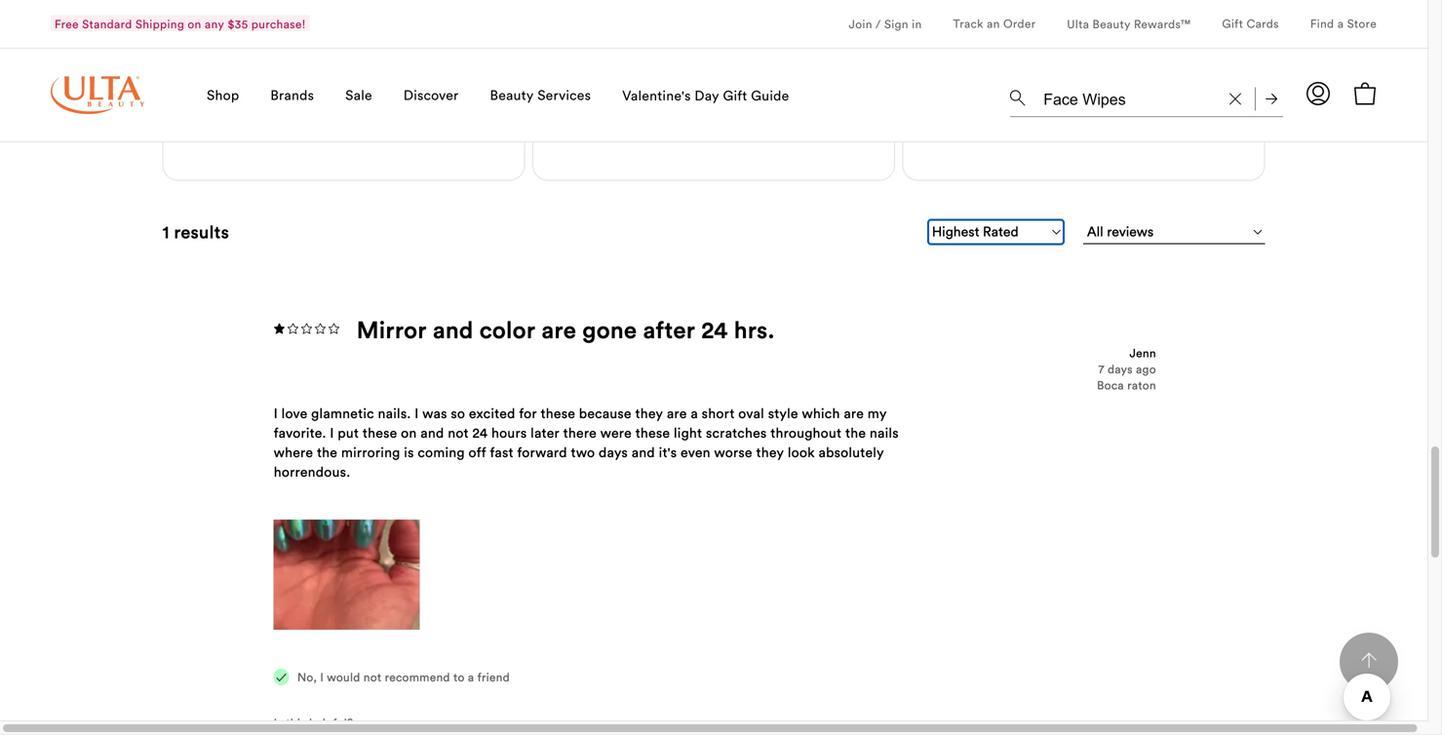 Task type: locate. For each thing, give the bounding box(es) containing it.
beauty
[[1093, 17, 1131, 31], [490, 86, 534, 104]]

mirror
[[357, 315, 427, 345]]

a right find at right top
[[1338, 16, 1345, 31]]

gone
[[583, 315, 637, 345]]

free
[[55, 17, 79, 31]]

throughout
[[771, 425, 842, 442]]

24 left 'hrs.'
[[702, 315, 728, 345]]

i love glamnetic nails. i was so excited for these because they are a short oval style which are my favorite. i put these on and not 24 hours later there were these light scratches throughout the nails where the mirroring is coming off fast forward two days and it's even worse they look absolutely horrendous.
[[274, 405, 899, 481]]

mirroring
[[341, 444, 400, 462]]

off
[[469, 444, 487, 462]]

clear search image
[[1230, 93, 1242, 105]]

not right would
[[364, 670, 382, 685]]

0 vertical spatial not
[[448, 425, 469, 442]]

on left any
[[188, 17, 202, 31]]

no, i would not recommend to a friend
[[294, 670, 510, 685]]

submit image
[[1266, 93, 1278, 105]]

i left the put
[[330, 425, 334, 442]]

1 vertical spatial a
[[691, 405, 698, 423]]

stars right 5
[[198, 41, 229, 58]]

the up absolutely
[[846, 425, 866, 442]]

absolutely
[[819, 444, 884, 462]]

3 stars button
[[164, 80, 524, 101]]

scratches
[[706, 425, 767, 442]]

stars right '3'
[[198, 82, 229, 99]]

no left cons
[[922, 45, 941, 63]]

track an order link
[[954, 16, 1036, 34]]

1 horizontal spatial on
[[401, 425, 417, 442]]

0 vertical spatial a
[[1338, 16, 1345, 31]]

None search field
[[1011, 74, 1284, 121]]

no for no pros
[[552, 45, 571, 63]]

discover
[[404, 86, 459, 104]]

beauty right ulta
[[1093, 17, 1131, 31]]

0 vertical spatial 24
[[702, 315, 728, 345]]

the up horrendous.
[[317, 444, 338, 462]]

results
[[174, 221, 229, 243]]

1 horizontal spatial no
[[922, 45, 941, 63]]

1 vertical spatial on
[[401, 425, 417, 442]]

2 stars from the top
[[198, 82, 229, 99]]

valentine's day gift guide link
[[623, 87, 790, 107]]

sale button
[[345, 48, 373, 142]]

0 vertical spatial gift
[[1223, 16, 1244, 31]]

gift
[[1223, 16, 1244, 31], [723, 87, 748, 104]]

ago
[[1136, 362, 1157, 377]]

cards
[[1247, 16, 1280, 31]]

were
[[601, 425, 632, 442]]

the
[[846, 425, 866, 442], [317, 444, 338, 462]]

boca
[[1098, 378, 1125, 393]]

7
[[1099, 362, 1105, 377]]

track
[[954, 16, 984, 31]]

gift left cards
[[1223, 16, 1244, 31]]

0 vertical spatial days
[[1108, 362, 1133, 377]]

ulta beauty rewards™
[[1068, 17, 1191, 31]]

1 stars from the top
[[198, 41, 229, 58]]

1 vertical spatial they
[[756, 444, 784, 462]]

shop button
[[207, 48, 239, 142]]

24 inside i love glamnetic nails. i was so excited for these because they are a short oval style which are my favorite. i put these on and not 24 hours later there were these light scratches throughout the nails where the mirroring is coming off fast forward two days and it's even worse they look absolutely horrendous.
[[473, 425, 488, 442]]

1
[[163, 221, 169, 243]]

a right to
[[468, 670, 474, 685]]

1 no from the left
[[552, 45, 571, 63]]

on up "is" at bottom
[[401, 425, 417, 442]]

log in to your ulta account image
[[1307, 82, 1331, 105]]

2 no from the left
[[922, 45, 941, 63]]

track an order
[[954, 16, 1036, 31]]

1 horizontal spatial they
[[756, 444, 784, 462]]

are left my
[[844, 405, 864, 423]]

these up the later
[[541, 405, 576, 423]]

no cons
[[922, 45, 977, 63]]

and down 'was'
[[421, 425, 444, 442]]

a inside i love glamnetic nails. i was so excited for these because they are a short oval style which are my favorite. i put these on and not 24 hours later there were these light scratches throughout the nails where the mirroring is coming off fast forward two days and it's even worse they look absolutely horrendous.
[[691, 405, 698, 423]]

not
[[448, 425, 469, 442], [364, 670, 382, 685]]

they
[[636, 405, 663, 423], [756, 444, 784, 462]]

because
[[579, 405, 632, 423]]

5 stars
[[187, 41, 229, 58]]

they up it's
[[636, 405, 663, 423]]

0 vertical spatial stars
[[198, 41, 229, 58]]

days inside i love glamnetic nails. i was so excited for these because they are a short oval style which are my favorite. i put these on and not 24 hours later there were these light scratches throughout the nails where the mirroring is coming off fast forward two days and it's even worse they look absolutely horrendous.
[[599, 444, 628, 462]]

0 items in bag image
[[1354, 82, 1377, 105]]

was
[[423, 405, 447, 423]]

1 horizontal spatial these
[[541, 405, 576, 423]]

style
[[768, 405, 799, 423]]

are left "gone"
[[542, 315, 577, 345]]

store
[[1348, 16, 1377, 31]]

hrs.
[[734, 315, 775, 345]]

jenn
[[1130, 346, 1157, 360]]

would
[[327, 670, 361, 685]]

24 up 'off'
[[473, 425, 488, 442]]

a up light
[[691, 405, 698, 423]]

days down "were"
[[599, 444, 628, 462]]

are
[[542, 315, 577, 345], [667, 405, 687, 423], [844, 405, 864, 423]]

a inside "link"
[[1338, 16, 1345, 31]]

love
[[282, 405, 308, 423]]

1 horizontal spatial gift
[[1223, 16, 1244, 31]]

no for no cons
[[922, 45, 941, 63]]

0 horizontal spatial days
[[599, 444, 628, 462]]

0 horizontal spatial beauty
[[490, 86, 534, 104]]

1 horizontal spatial a
[[691, 405, 698, 423]]

gift cards link
[[1223, 16, 1280, 34]]

no left "pros"
[[552, 45, 571, 63]]

brands button
[[271, 48, 314, 142]]

1 vertical spatial beauty
[[490, 86, 534, 104]]

where
[[274, 444, 313, 462]]

these
[[541, 405, 576, 423], [363, 425, 397, 442], [636, 425, 670, 442]]

services
[[538, 86, 591, 104]]

1 horizontal spatial not
[[448, 425, 469, 442]]

0 horizontal spatial the
[[317, 444, 338, 462]]

they left look
[[756, 444, 784, 462]]

1 vertical spatial not
[[364, 670, 382, 685]]

hours
[[492, 425, 527, 442]]

even
[[681, 444, 711, 462]]

2 horizontal spatial a
[[1338, 16, 1345, 31]]

cons
[[945, 45, 977, 63]]

are up light
[[667, 405, 687, 423]]

0 vertical spatial and
[[433, 315, 474, 345]]

0 horizontal spatial a
[[468, 670, 474, 685]]

and left color
[[433, 315, 474, 345]]

not down 'so'
[[448, 425, 469, 442]]

1 vertical spatial gift
[[723, 87, 748, 104]]

stars inside button
[[198, 82, 229, 99]]

1 horizontal spatial days
[[1108, 362, 1133, 377]]

days up boca raton on the bottom right of page
[[1108, 362, 1133, 377]]

standard
[[82, 17, 132, 31]]

0 horizontal spatial are
[[542, 315, 577, 345]]

i left love
[[274, 405, 278, 423]]

beauty left services
[[490, 86, 534, 104]]

1 horizontal spatial the
[[846, 425, 866, 442]]

gift right day
[[723, 87, 748, 104]]

no,
[[298, 670, 317, 685]]

and left it's
[[632, 444, 655, 462]]

free standard shipping on any $35 purchase!
[[55, 17, 306, 31]]

3 stars
[[187, 82, 229, 99]]

1 horizontal spatial beauty
[[1093, 17, 1131, 31]]

on
[[188, 17, 202, 31], [401, 425, 417, 442]]

0 vertical spatial the
[[846, 425, 866, 442]]

nails.
[[378, 405, 411, 423]]

1 vertical spatial days
[[599, 444, 628, 462]]

0 horizontal spatial no
[[552, 45, 571, 63]]

1 vertical spatial stars
[[198, 82, 229, 99]]

worse
[[715, 444, 753, 462]]

1 horizontal spatial 24
[[702, 315, 728, 345]]

nails
[[870, 425, 899, 442]]

these up it's
[[636, 425, 670, 442]]

recommend
[[385, 670, 450, 685]]

1 vertical spatial the
[[317, 444, 338, 462]]

days
[[1108, 362, 1133, 377], [599, 444, 628, 462]]

pros
[[575, 45, 603, 63]]

0 vertical spatial they
[[636, 405, 663, 423]]

stars for 3 stars
[[198, 82, 229, 99]]

these up mirroring
[[363, 425, 397, 442]]

1 vertical spatial and
[[421, 425, 444, 442]]

1 vertical spatial 24
[[473, 425, 488, 442]]

0 horizontal spatial on
[[188, 17, 202, 31]]

0 horizontal spatial 24
[[473, 425, 488, 442]]



Task type: describe. For each thing, give the bounding box(es) containing it.
oval
[[739, 405, 765, 423]]

shipping
[[135, 17, 184, 31]]

in
[[912, 17, 922, 31]]

go to ulta beauty homepage image
[[51, 76, 144, 114]]

i left 'was'
[[415, 405, 419, 423]]

on inside i love glamnetic nails. i was so excited for these because they are a short oval style which are my favorite. i put these on and not 24 hours later there were these light scratches throughout the nails where the mirroring is coming off fast forward two days and it's even worse they look absolutely horrendous.
[[401, 425, 417, 442]]

3
[[187, 82, 195, 99]]

0 horizontal spatial these
[[363, 425, 397, 442]]

look
[[788, 444, 815, 462]]

purchase!
[[251, 17, 306, 31]]

which
[[802, 405, 841, 423]]

it's
[[659, 444, 677, 462]]

boca raton
[[1098, 378, 1157, 393]]

is
[[404, 444, 414, 462]]

Search products and more search field
[[1042, 78, 1218, 112]]

favorite.
[[274, 425, 326, 442]]

stars for 5 stars
[[198, 41, 229, 58]]

0 horizontal spatial they
[[636, 405, 663, 423]]

/
[[876, 17, 881, 31]]

join / sign in
[[849, 17, 922, 31]]

rewards™
[[1134, 17, 1191, 31]]

order
[[1004, 16, 1036, 31]]

sign
[[885, 17, 909, 31]]

1 results
[[163, 221, 229, 243]]

5
[[187, 41, 195, 58]]

raton
[[1128, 378, 1157, 393]]

0 vertical spatial beauty
[[1093, 17, 1131, 31]]

no pros
[[552, 45, 603, 63]]

guide
[[751, 87, 790, 104]]

0
[[478, 42, 485, 57]]

any
[[205, 17, 224, 31]]

beauty services button
[[490, 48, 591, 142]]

coming
[[418, 444, 465, 462]]

not inside i love glamnetic nails. i was so excited for these because they are a short oval style which are my favorite. i put these on and not 24 hours later there were these light scratches throughout the nails where the mirroring is coming off fast forward two days and it's even worse they look absolutely horrendous.
[[448, 425, 469, 442]]

beauty services
[[490, 86, 591, 104]]

light
[[674, 425, 703, 442]]

after
[[643, 315, 696, 345]]

there
[[564, 425, 597, 442]]

find a store link
[[1311, 16, 1377, 34]]

an
[[987, 16, 1001, 31]]

color
[[480, 315, 536, 345]]

to
[[454, 670, 465, 685]]

excited
[[469, 405, 516, 423]]

two
[[571, 444, 595, 462]]

0 horizontal spatial gift
[[723, 87, 748, 104]]

rated 1 out of 5 stars image
[[274, 321, 342, 338]]

sale
[[345, 86, 373, 104]]

mirror and color are gone after 24 hrs.
[[357, 315, 775, 345]]

0 vertical spatial on
[[188, 17, 202, 31]]

ulta
[[1068, 17, 1090, 31]]

so
[[451, 405, 465, 423]]

short
[[702, 405, 735, 423]]

0 horizontal spatial not
[[364, 670, 382, 685]]

friend
[[478, 670, 510, 685]]

my
[[868, 405, 887, 423]]

2 horizontal spatial are
[[844, 405, 864, 423]]

2 horizontal spatial these
[[636, 425, 670, 442]]

join
[[849, 17, 873, 31]]

join / sign in button
[[849, 0, 922, 48]]

1 horizontal spatial are
[[667, 405, 687, 423]]

horrendous.
[[274, 464, 351, 481]]

brands
[[271, 86, 314, 104]]

i right no,
[[320, 670, 324, 685]]

fast
[[490, 444, 514, 462]]

2 vertical spatial a
[[468, 670, 474, 685]]

for
[[519, 405, 537, 423]]

later
[[531, 425, 560, 442]]

find a store
[[1311, 16, 1377, 31]]

shop
[[207, 86, 239, 104]]

day
[[695, 87, 720, 104]]

forward
[[518, 444, 567, 462]]

2 vertical spatial and
[[632, 444, 655, 462]]

put
[[338, 425, 359, 442]]

discover button
[[404, 48, 459, 142]]

ulta beauty rewards™ button
[[1068, 0, 1191, 48]]

back to top image
[[1362, 653, 1377, 669]]

$35
[[228, 17, 248, 31]]

valentine's day gift guide
[[623, 87, 790, 104]]

valentine's
[[623, 87, 691, 104]]

gift cards
[[1223, 16, 1280, 31]]

find
[[1311, 16, 1335, 31]]



Task type: vqa. For each thing, say whether or not it's contained in the screenshot.
PURITY
no



